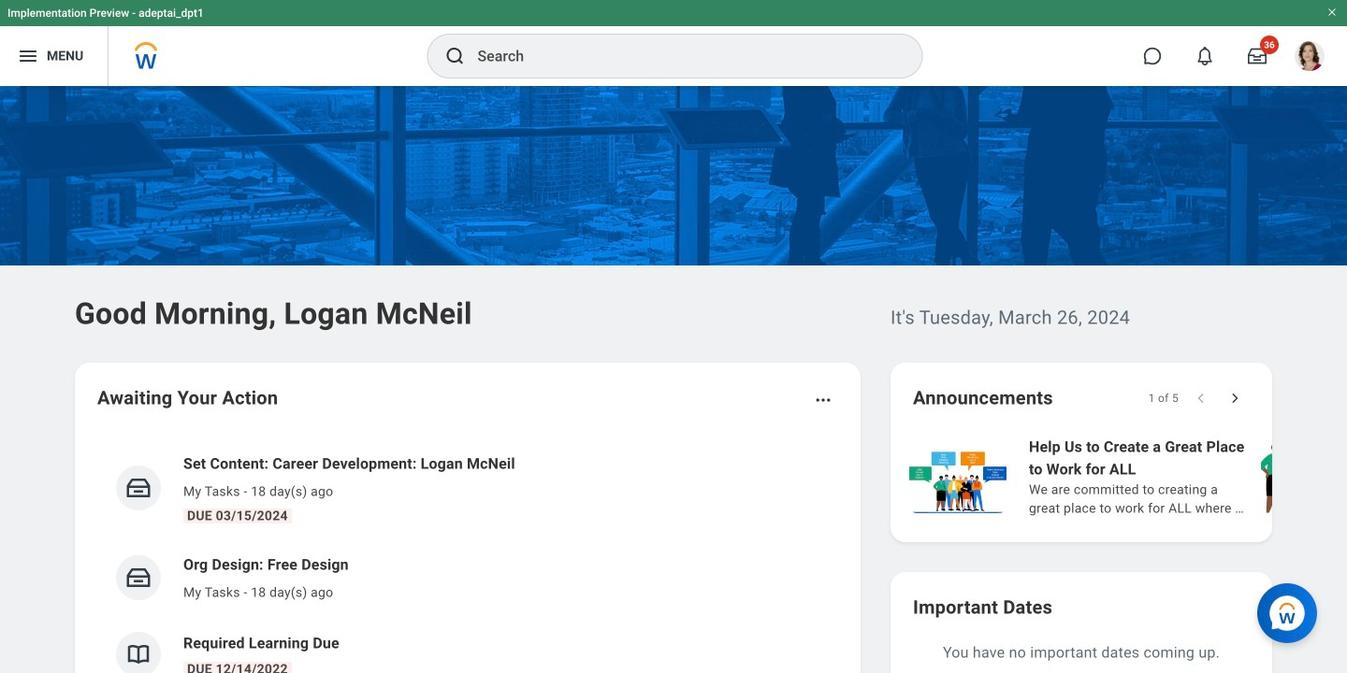 Task type: vqa. For each thing, say whether or not it's contained in the screenshot.
"related actions" icon
no



Task type: locate. For each thing, give the bounding box(es) containing it.
inbox image
[[124, 564, 153, 592]]

status
[[1149, 391, 1179, 406]]

inbox image
[[124, 474, 153, 502]]

list
[[906, 434, 1347, 520], [97, 438, 838, 674]]

close environment banner image
[[1327, 7, 1338, 18]]

main content
[[0, 86, 1347, 674]]

chevron left small image
[[1192, 389, 1211, 408]]

0 horizontal spatial list
[[97, 438, 838, 674]]

banner
[[0, 0, 1347, 86]]



Task type: describe. For each thing, give the bounding box(es) containing it.
chevron right small image
[[1226, 389, 1245, 408]]

search image
[[444, 45, 466, 67]]

Search Workday  search field
[[478, 36, 884, 77]]

inbox large image
[[1248, 47, 1267, 66]]

justify image
[[17, 45, 39, 67]]

1 horizontal spatial list
[[906, 434, 1347, 520]]

notifications large image
[[1196, 47, 1215, 66]]

book open image
[[124, 641, 153, 669]]

profile logan mcneil image
[[1295, 41, 1325, 75]]



